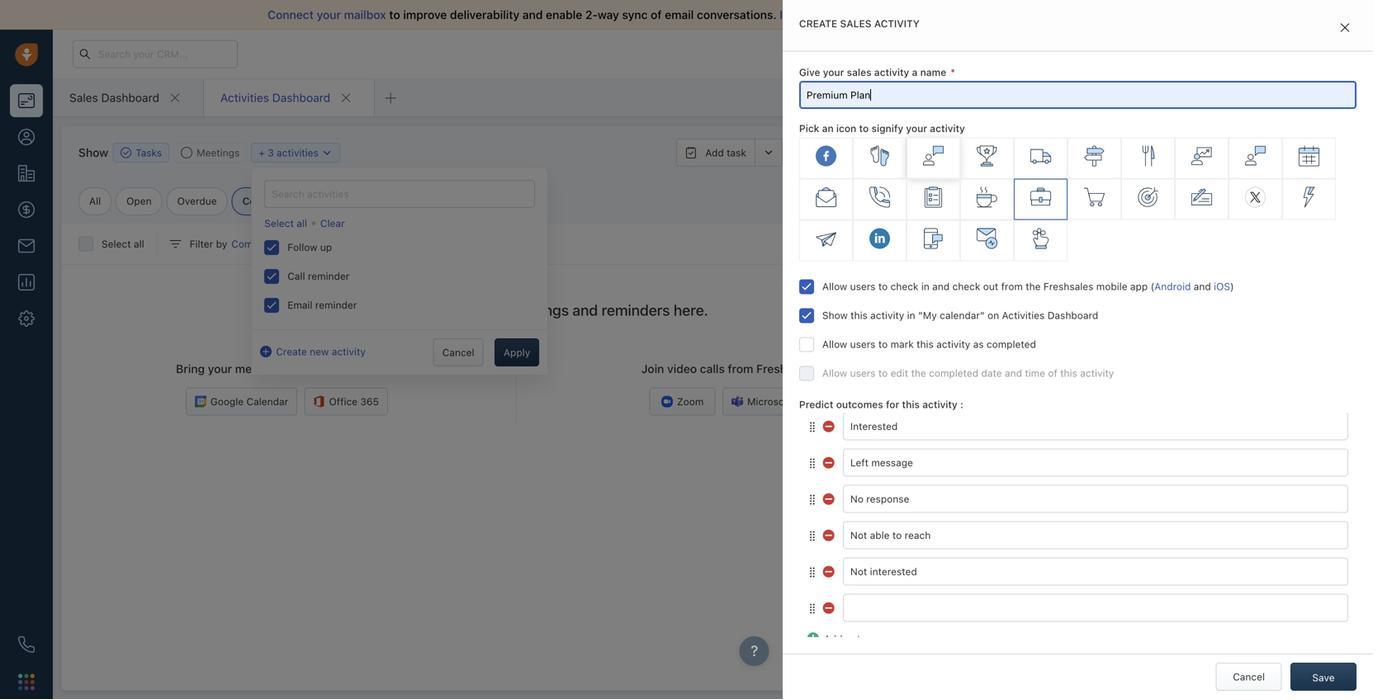Task type: describe. For each thing, give the bounding box(es) containing it.
your for bring your meetings into freshsales suite
[[208, 362, 232, 376]]

connect your calendar
[[986, 211, 1094, 222]]

more
[[901, 147, 925, 159]]

1 horizontal spatial the
[[1026, 281, 1041, 292]]

connect your mailbox link
[[268, 8, 389, 21]]

0 horizontal spatial microsoft
[[747, 396, 792, 408]]

1 vertical spatial select
[[102, 238, 131, 250]]

1 ui drag handle image from the top
[[807, 530, 817, 542]]

0 horizontal spatial zoom
[[677, 396, 704, 408]]

up
[[320, 242, 332, 253]]

cancel for save
[[1233, 671, 1265, 683]]

cancel for apply
[[442, 347, 474, 358]]

completed for completed ( 0 )
[[242, 195, 295, 207]]

call reminder
[[288, 271, 350, 282]]

2 horizontal spatial all
[[819, 8, 831, 21]]

0
[[303, 195, 309, 207]]

2 ui drag handle image from the top
[[807, 567, 817, 578]]

1 minus filled image from the top
[[823, 418, 836, 432]]

you
[[936, 8, 955, 21]]

select all link
[[264, 216, 307, 230]]

365
[[360, 396, 379, 408]]

ios link
[[1214, 281, 1230, 292]]

office
[[329, 396, 358, 408]]

join
[[641, 362, 664, 376]]

google for google calendar button to the right
[[1011, 232, 1044, 244]]

1 check from the left
[[891, 281, 918, 292]]

configure widgets button
[[1111, 125, 1230, 145]]

meeting
[[837, 147, 875, 159]]

completed for completed date
[[231, 238, 282, 250]]

follow up
[[288, 242, 332, 253]]

sales right create
[[840, 18, 872, 29]]

down image
[[321, 147, 333, 159]]

2 vertical spatial from
[[728, 362, 753, 376]]

signify
[[871, 123, 903, 134]]

activity inside "link"
[[332, 346, 366, 358]]

0 horizontal spatial google calendar button
[[186, 388, 297, 416]]

as
[[973, 338, 984, 350]]

email
[[288, 299, 312, 311]]

time
[[1025, 367, 1045, 379]]

mark
[[891, 338, 914, 350]]

explore
[[1070, 48, 1106, 59]]

2 horizontal spatial freshsales
[[1044, 281, 1094, 292]]

find
[[324, 301, 353, 319]]

create new activity link
[[260, 344, 366, 359]]

email
[[665, 8, 694, 21]]

tasks
[[136, 147, 162, 158]]

to right mailbox
[[389, 8, 400, 21]]

to up allow users to mark this activity as completed
[[878, 281, 888, 292]]

microsoft teams for topmost microsoft teams button
[[1081, 288, 1158, 299]]

users for check
[[850, 281, 876, 292]]

edit
[[891, 367, 908, 379]]

0 horizontal spatial (
[[299, 195, 303, 207]]

ios
[[1214, 281, 1230, 292]]

to right icon
[[859, 123, 869, 134]]

new
[[310, 346, 329, 358]]

what's new image
[[1255, 47, 1267, 59]]

1 horizontal spatial of
[[1048, 367, 1057, 379]]

save
[[1312, 672, 1335, 684]]

view activity goals
[[865, 200, 954, 211]]

mobile
[[1096, 281, 1127, 292]]

save button
[[1290, 663, 1357, 691]]

date inside button
[[285, 238, 306, 250]]

activity left as
[[936, 338, 970, 350]]

your for connect your calendar
[[1029, 211, 1050, 222]]

in for 21
[[996, 48, 1004, 59]]

and left enable
[[523, 8, 543, 21]]

add meeting button
[[787, 139, 884, 167]]

to left the edit
[[878, 367, 888, 379]]

an
[[822, 123, 834, 134]]

in for "my
[[907, 309, 915, 321]]

into
[[289, 362, 309, 376]]

apply
[[504, 347, 530, 358]]

and left reminders
[[573, 301, 598, 319]]

1 horizontal spatial completed
[[987, 338, 1036, 350]]

create
[[276, 346, 307, 358]]

completed date button
[[227, 237, 329, 251]]

connect for connect your mailbox to improve deliverability and enable 2-way sync of email conversations. import all your sales data so you don't have to start from scratch.
[[268, 8, 314, 21]]

Search activities text field
[[264, 180, 535, 208]]

1 vertical spatial select all
[[102, 238, 144, 250]]

0 horizontal spatial all
[[134, 238, 144, 250]]

3
[[268, 147, 274, 159]]

your
[[931, 48, 951, 59]]

activity right view
[[891, 200, 926, 211]]

send email image
[[1219, 49, 1230, 60]]

0 vertical spatial for
[[329, 238, 342, 250]]

outcome
[[845, 633, 886, 645]]

1 horizontal spatial in
[[921, 281, 930, 292]]

calendar for google calendar button to the left
[[246, 396, 288, 408]]

2 check from the left
[[952, 281, 980, 292]]

calendar"
[[940, 309, 985, 321]]

for inside "tab panel"
[[886, 399, 899, 410]]

0 vertical spatial select
[[264, 218, 294, 229]]

trial
[[953, 48, 970, 59]]

0 horizontal spatial of
[[651, 8, 662, 21]]

show this activity in "my calendar" on activities dashboard
[[822, 309, 1098, 321]]

3 ui drag handle image from the top
[[807, 603, 817, 615]]

on
[[988, 309, 999, 321]]

2-
[[585, 8, 598, 21]]

goals
[[928, 200, 954, 211]]

0 horizontal spatial )
[[309, 195, 313, 207]]

08 mar
[[990, 348, 1029, 361]]

cancel button for save
[[1216, 663, 1282, 691]]

upcoming
[[391, 301, 458, 319]]

sales
[[69, 91, 98, 104]]

join video calls from freshsales suite
[[641, 362, 846, 376]]

1 vertical spatial calendar
[[1053, 211, 1094, 222]]

apply button
[[495, 339, 539, 367]]

5 minus filled image from the top
[[823, 564, 836, 577]]

0 horizontal spatial activities
[[220, 91, 269, 104]]

explore plans
[[1070, 48, 1134, 59]]

1 vertical spatial all
[[297, 218, 307, 229]]

video
[[667, 362, 697, 376]]

your for give your sales activity a name
[[823, 66, 844, 78]]

your up more
[[906, 123, 927, 134]]

+ 3 activities button
[[251, 143, 340, 163]]

freshsales for bring your meetings into freshsales suite
[[312, 362, 371, 376]]

show for show
[[78, 146, 108, 159]]

create new activity
[[276, 346, 366, 358]]

task
[[727, 147, 746, 159]]

users for mark
[[850, 338, 876, 350]]

0 vertical spatial microsoft teams button
[[1056, 283, 1168, 303]]

mailbox
[[344, 8, 386, 21]]

out
[[983, 281, 998, 292]]

0 vertical spatial from
[[1061, 8, 1087, 21]]

teams for topmost microsoft teams button
[[1128, 288, 1158, 299]]

21
[[1006, 48, 1016, 59]]

add for add meeting
[[816, 147, 834, 159]]

connect for connect your calendar
[[986, 211, 1026, 222]]

don't
[[958, 8, 987, 21]]

icon
[[836, 123, 856, 134]]

14:00
[[990, 451, 1017, 462]]

so
[[920, 8, 933, 21]]

Search your CRM... text field
[[73, 40, 238, 68]]

to left mark
[[878, 338, 888, 350]]

zoom button for leftmost microsoft teams button
[[649, 388, 715, 416]]

configure
[[1136, 130, 1182, 141]]

dialog containing create sales activity
[[783, 0, 1373, 699]]

email reminder
[[288, 299, 357, 311]]

suite for join video calls from freshsales suite
[[818, 362, 846, 376]]

1 vertical spatial the
[[911, 367, 926, 379]]

activities
[[277, 147, 319, 159]]

teams for leftmost microsoft teams button
[[794, 396, 825, 408]]

give
[[799, 66, 820, 78]]

activity left :
[[922, 399, 957, 410]]

by
[[216, 238, 227, 250]]

18:00
[[990, 649, 1017, 661]]

open
[[126, 195, 152, 207]]

start
[[1033, 8, 1058, 21]]

allow users to check in and check out from the freshsales mobile app ( android and ios )
[[822, 281, 1234, 292]]

deliverability
[[450, 8, 519, 21]]

completed date
[[231, 238, 306, 250]]

activities dashboard
[[220, 91, 330, 104]]

activity down name
[[930, 123, 965, 134]]

0 vertical spatial zoom
[[1014, 288, 1040, 299]]

cancel button for apply
[[433, 339, 483, 367]]

1 horizontal spatial google calendar button
[[986, 228, 1098, 248]]

+ 3 activities link
[[259, 145, 333, 161]]

16:00
[[990, 550, 1017, 561]]

widgets
[[1185, 130, 1221, 141]]



Task type: vqa. For each thing, say whether or not it's contained in the screenshot.
Create new activity at the left of the page
yes



Task type: locate. For each thing, give the bounding box(es) containing it.
1 suite from the left
[[374, 362, 402, 376]]

1 horizontal spatial microsoft teams
[[1081, 288, 1158, 299]]

your left mailbox
[[317, 8, 341, 21]]

of right sync
[[651, 8, 662, 21]]

2 vertical spatial ui drag handle image
[[807, 494, 817, 506]]

1 horizontal spatial suite
[[818, 362, 846, 376]]

phone image
[[18, 637, 35, 653]]

add right plus filled icon
[[824, 633, 842, 645]]

2 vertical spatial all
[[134, 238, 144, 250]]

calendar down my calendar
[[1053, 211, 1094, 222]]

and left ios link
[[1194, 281, 1211, 292]]

plus filled image
[[807, 630, 821, 644]]

1 vertical spatial cancel
[[1233, 671, 1265, 683]]

suite up the 365 in the bottom of the page
[[374, 362, 402, 376]]

and up "my
[[932, 281, 950, 292]]

0 vertical spatial microsoft
[[1081, 288, 1125, 299]]

activities up '+'
[[220, 91, 269, 104]]

1 vertical spatial reminder
[[315, 299, 357, 311]]

your right find
[[357, 301, 387, 319]]

select all down open
[[102, 238, 144, 250]]

connect left mailbox
[[268, 8, 314, 21]]

08
[[990, 348, 1005, 361]]

2 minus filled image from the top
[[823, 455, 836, 468]]

activity right the time
[[1080, 367, 1114, 379]]

teams left outcomes
[[794, 396, 825, 408]]

1 vertical spatial from
[[1001, 281, 1023, 292]]

2 ui drag handle image from the top
[[807, 458, 817, 469]]

1 horizontal spatial microsoft teams button
[[1056, 283, 1168, 303]]

show inside "tab panel"
[[822, 309, 848, 321]]

google calendar for google calendar button to the left
[[210, 396, 288, 408]]

your right give
[[823, 66, 844, 78]]

1 vertical spatial date
[[981, 367, 1002, 379]]

0 horizontal spatial calendar
[[246, 396, 288, 408]]

meetings
[[506, 301, 569, 319], [235, 362, 286, 376]]

ui drag handle image for sixth the minus filled "image" from the bottom of the "tab panel" containing create sales activity
[[807, 421, 817, 433]]

google calendar for google calendar button to the right
[[1011, 232, 1089, 244]]

users
[[850, 281, 876, 292], [850, 338, 876, 350], [850, 367, 876, 379]]

cancel inside "tab panel"
[[1233, 671, 1265, 683]]

0 vertical spatial of
[[651, 8, 662, 21]]

reminder down up
[[308, 271, 350, 282]]

google down bring your meetings into freshsales suite
[[210, 396, 244, 408]]

1 horizontal spatial dashboard
[[272, 91, 330, 104]]

microsoft teams for leftmost microsoft teams button
[[747, 396, 825, 408]]

of right the time
[[1048, 367, 1057, 379]]

+ 3 activities
[[259, 147, 319, 159]]

0 horizontal spatial completed
[[929, 367, 978, 379]]

0 vertical spatial in
[[996, 48, 1004, 59]]

date down select all link
[[285, 238, 306, 250]]

1 vertical spatial for
[[886, 399, 899, 410]]

sync
[[622, 8, 648, 21]]

users down view
[[850, 281, 876, 292]]

more button
[[888, 139, 954, 167], [888, 139, 954, 167]]

1 vertical spatial ui drag handle image
[[807, 458, 817, 469]]

0 horizontal spatial select
[[102, 238, 131, 250]]

dashboard for sales dashboard
[[101, 91, 159, 104]]

1 horizontal spatial all
[[297, 218, 307, 229]]

1 vertical spatial )
[[1230, 281, 1234, 292]]

this right mark
[[917, 338, 934, 350]]

1 horizontal spatial google calendar
[[1011, 232, 1089, 244]]

0 vertical spatial google calendar
[[1011, 232, 1089, 244]]

android link
[[1154, 281, 1191, 292]]

0 horizontal spatial for
[[329, 238, 342, 250]]

your down my calendar
[[1029, 211, 1050, 222]]

meetings down create
[[235, 362, 286, 376]]

select down open
[[102, 238, 131, 250]]

teams right mobile
[[1128, 288, 1158, 299]]

your trial ends in 21 days
[[931, 48, 1039, 59]]

0 vertical spatial google
[[1011, 232, 1044, 244]]

2 vertical spatial in
[[907, 309, 915, 321]]

ui drag handle image
[[807, 530, 817, 542], [807, 567, 817, 578], [807, 603, 817, 615]]

connect down my
[[986, 211, 1026, 222]]

tasks,
[[462, 301, 502, 319]]

0 vertical spatial ui drag handle image
[[807, 530, 817, 542]]

your for find your upcoming tasks, meetings and reminders here.
[[357, 301, 387, 319]]

2 vertical spatial allow
[[822, 367, 847, 379]]

cancel
[[442, 347, 474, 358], [1233, 671, 1265, 683]]

users left mark
[[850, 338, 876, 350]]

1 vertical spatial of
[[1048, 367, 1057, 379]]

add outcome
[[824, 633, 886, 645]]

all down 0
[[297, 218, 307, 229]]

google down 'connect your calendar'
[[1011, 232, 1044, 244]]

cancel left save button in the bottom of the page
[[1233, 671, 1265, 683]]

0 horizontal spatial freshsales
[[312, 362, 371, 376]]

zoom button down video
[[649, 388, 715, 416]]

show for show this activity in "my calendar" on activities dashboard
[[822, 309, 848, 321]]

( inside "tab panel"
[[1151, 281, 1154, 292]]

name
[[920, 66, 946, 78]]

reminder down call reminder
[[315, 299, 357, 311]]

0 vertical spatial cancel button
[[433, 339, 483, 367]]

Give your sales activity a name text field
[[799, 81, 1357, 109]]

add
[[705, 147, 724, 159], [816, 147, 834, 159], [824, 633, 842, 645]]

phone element
[[10, 628, 43, 661]]

0 vertical spatial completed
[[242, 195, 295, 207]]

predict
[[799, 399, 833, 410]]

add down an
[[816, 147, 834, 159]]

zoom right out
[[1014, 288, 1040, 299]]

1 horizontal spatial teams
[[1128, 288, 1158, 299]]

2 users from the top
[[850, 338, 876, 350]]

1 vertical spatial allow
[[822, 338, 847, 350]]

1 vertical spatial zoom
[[677, 396, 704, 408]]

suite for bring your meetings into freshsales suite
[[374, 362, 402, 376]]

calendar down 'connect your calendar'
[[1047, 232, 1089, 244]]

microsoft
[[1081, 288, 1125, 299], [747, 396, 792, 408]]

1 horizontal spatial date
[[981, 367, 1002, 379]]

0 vertical spatial show
[[78, 146, 108, 159]]

reminder for email reminder
[[315, 299, 357, 311]]

add outcome link
[[807, 630, 886, 645]]

0 vertical spatial ui drag handle image
[[807, 421, 817, 433]]

allow users to edit the completed date and time of this activity
[[822, 367, 1114, 379]]

0 vertical spatial reminder
[[308, 271, 350, 282]]

1 vertical spatial connect
[[986, 211, 1026, 222]]

1 horizontal spatial select
[[264, 218, 294, 229]]

0 vertical spatial calendar
[[1010, 169, 1057, 182]]

0 horizontal spatial the
[[911, 367, 926, 379]]

this left "my
[[851, 309, 868, 321]]

freshsales down the create new activity
[[312, 362, 371, 376]]

activity
[[874, 18, 920, 29], [874, 66, 909, 78], [930, 123, 965, 134], [891, 200, 926, 211], [870, 309, 904, 321], [936, 338, 970, 350], [332, 346, 366, 358], [1080, 367, 1114, 379], [922, 399, 957, 410]]

1 horizontal spatial calendar
[[1047, 232, 1089, 244]]

0 vertical spatial meetings
[[506, 301, 569, 319]]

all down open
[[134, 238, 144, 250]]

date inside "tab panel"
[[981, 367, 1002, 379]]

scratch.
[[1090, 8, 1134, 21]]

google calendar button down 'connect your calendar'
[[986, 228, 1098, 248]]

2 allow from the top
[[822, 338, 847, 350]]

calendar for google calendar button to the right
[[1047, 232, 1089, 244]]

0 horizontal spatial suite
[[374, 362, 402, 376]]

1 vertical spatial teams
[[794, 396, 825, 408]]

1 users from the top
[[850, 281, 876, 292]]

0 vertical spatial cancel
[[442, 347, 474, 358]]

0 horizontal spatial google calendar
[[210, 396, 288, 408]]

freshsales for join video calls from freshsales suite
[[756, 362, 815, 376]]

this right the time
[[1060, 367, 1077, 379]]

1 horizontal spatial for
[[886, 399, 899, 410]]

0 vertical spatial calendar
[[1047, 232, 1089, 244]]

days
[[1019, 48, 1039, 59]]

3 ui drag handle image from the top
[[807, 494, 817, 506]]

3 users from the top
[[850, 367, 876, 379]]

reminders
[[602, 301, 670, 319]]

reminder for call reminder
[[308, 271, 350, 282]]

tab panel
[[783, 0, 1373, 699]]

date
[[285, 238, 306, 250], [981, 367, 1002, 379]]

android
[[1154, 281, 1191, 292]]

None text field
[[843, 485, 1348, 513], [843, 521, 1348, 549], [843, 558, 1348, 586], [843, 594, 1348, 622], [843, 485, 1348, 513], [843, 521, 1348, 549], [843, 558, 1348, 586], [843, 594, 1348, 622]]

1 horizontal spatial cancel
[[1233, 671, 1265, 683]]

add inside "button"
[[816, 147, 834, 159]]

google calendar down bring your meetings into freshsales suite
[[210, 396, 288, 408]]

predict outcomes for this activity :
[[799, 399, 963, 410]]

and down 08 mar
[[1005, 367, 1022, 379]]

2 suite from the left
[[818, 362, 846, 376]]

add left task at the top right of page
[[705, 147, 724, 159]]

meetings up apply
[[506, 301, 569, 319]]

create sales activity
[[799, 18, 920, 29]]

users for edit
[[850, 367, 876, 379]]

completed up select all link
[[242, 195, 295, 207]]

select all up completed date button
[[264, 218, 307, 229]]

the right out
[[1026, 281, 1041, 292]]

my
[[990, 169, 1007, 182]]

)
[[309, 195, 313, 207], [1230, 281, 1234, 292]]

google calendar button
[[986, 228, 1098, 248], [186, 388, 297, 416]]

sales left data
[[861, 8, 889, 21]]

activities down allow users to check in and check out from the freshsales mobile app ( android and ios )
[[1002, 309, 1045, 321]]

( up select all link
[[299, 195, 303, 207]]

clear
[[320, 218, 345, 229]]

all right import
[[819, 8, 831, 21]]

in up "my
[[921, 281, 930, 292]]

call
[[288, 271, 305, 282]]

0 horizontal spatial cancel button
[[433, 339, 483, 367]]

cancel button
[[433, 339, 483, 367], [1216, 663, 1282, 691]]

date down "08"
[[981, 367, 1002, 379]]

microsoft left app
[[1081, 288, 1125, 299]]

bring your meetings into freshsales suite
[[176, 362, 402, 376]]

office 365
[[329, 396, 379, 408]]

+
[[259, 147, 265, 159]]

1 horizontal spatial google
[[1011, 232, 1044, 244]]

2 vertical spatial users
[[850, 367, 876, 379]]

0 vertical spatial activities
[[220, 91, 269, 104]]

your for connect your mailbox to improve deliverability and enable 2-way sync of email conversations. import all your sales data so you don't have to start from scratch.
[[317, 8, 341, 21]]

1 vertical spatial activities
[[1002, 309, 1045, 321]]

sales dashboard
[[69, 91, 159, 104]]

for down the edit
[[886, 399, 899, 410]]

sales down create sales activity
[[847, 66, 871, 78]]

2 horizontal spatial from
[[1061, 8, 1087, 21]]

3 minus filled image from the top
[[823, 491, 836, 504]]

freshsales up the predict
[[756, 362, 815, 376]]

enable
[[546, 8, 582, 21]]

your right bring at bottom left
[[208, 362, 232, 376]]

from right calls
[[728, 362, 753, 376]]

add meeting
[[816, 147, 875, 159]]

add task button
[[676, 139, 755, 167]]

from right start
[[1061, 8, 1087, 21]]

import all your sales data link
[[780, 8, 920, 21]]

have
[[990, 8, 1016, 21]]

from inside "tab panel"
[[1001, 281, 1023, 292]]

1 vertical spatial meetings
[[235, 362, 286, 376]]

reminder
[[308, 271, 350, 282], [315, 299, 357, 311]]

pick an icon to signify your activity
[[799, 123, 965, 134]]

1 vertical spatial google
[[210, 396, 244, 408]]

conversations.
[[697, 8, 777, 21]]

0 vertical spatial completed
[[987, 338, 1036, 350]]

calendar down bring your meetings into freshsales suite
[[246, 396, 288, 408]]

1 horizontal spatial activities
[[1002, 309, 1045, 321]]

1 allow from the top
[[822, 281, 847, 292]]

0 vertical spatial connect
[[268, 8, 314, 21]]

activity left a
[[874, 66, 909, 78]]

google calendar button down bring your meetings into freshsales suite
[[186, 388, 297, 416]]

cancel down tasks,
[[442, 347, 474, 358]]

tab panel containing create sales activity
[[783, 0, 1373, 699]]

1 horizontal spatial meetings
[[506, 301, 569, 319]]

this down the edit
[[902, 399, 920, 410]]

completed up :
[[929, 367, 978, 379]]

freshworks switcher image
[[18, 674, 35, 690]]

0 horizontal spatial select all
[[102, 238, 144, 250]]

allow for allow users to check in and check out from the freshsales mobile app ( android and ios )
[[822, 281, 847, 292]]

allow for allow users to edit the completed date and time of this activity
[[822, 367, 847, 379]]

1 vertical spatial microsoft
[[747, 396, 792, 408]]

view activity goals link
[[849, 199, 954, 213]]

outcomes
[[836, 399, 883, 410]]

to left start
[[1019, 8, 1030, 21]]

for down clear link
[[329, 238, 342, 250]]

in left 21
[[996, 48, 1004, 59]]

minus filled image
[[823, 418, 836, 432], [823, 455, 836, 468], [823, 491, 836, 504], [823, 527, 836, 541], [823, 564, 836, 577], [823, 600, 836, 613]]

0 vertical spatial )
[[309, 195, 313, 207]]

freshsales left mobile
[[1044, 281, 1094, 292]]

for
[[329, 238, 342, 250], [886, 399, 899, 410]]

add inside "link"
[[824, 633, 842, 645]]

(
[[299, 195, 303, 207], [1151, 281, 1154, 292]]

microsoft down join video calls from freshsales suite
[[747, 396, 792, 408]]

connect your mailbox to improve deliverability and enable 2-way sync of email conversations. import all your sales data so you don't have to start from scratch.
[[268, 8, 1134, 21]]

1 vertical spatial microsoft teams button
[[722, 388, 834, 416]]

add inside button
[[705, 147, 724, 159]]

all
[[89, 195, 101, 207]]

6 minus filled image from the top
[[823, 600, 836, 613]]

zoom button up on
[[986, 283, 1052, 303]]

users up outcomes
[[850, 367, 876, 379]]

calls
[[700, 362, 725, 376]]

check left out
[[952, 281, 980, 292]]

1 horizontal spatial show
[[822, 309, 848, 321]]

filter
[[190, 238, 213, 250]]

None text field
[[843, 412, 1348, 440], [843, 449, 1348, 477], [843, 412, 1348, 440], [843, 449, 1348, 477]]

check up "my
[[891, 281, 918, 292]]

completed ( 0 )
[[242, 195, 313, 207]]

meetings
[[197, 147, 240, 158]]

activity left so
[[874, 18, 920, 29]]

allow for allow users to mark this activity as completed
[[822, 338, 847, 350]]

configure widgets
[[1136, 130, 1221, 141]]

0 vertical spatial teams
[[1128, 288, 1158, 299]]

4 minus filled image from the top
[[823, 527, 836, 541]]

your right import
[[834, 8, 858, 21]]

view
[[865, 200, 888, 211]]

0 vertical spatial (
[[299, 195, 303, 207]]

from right out
[[1001, 281, 1023, 292]]

select up completed date button
[[264, 218, 294, 229]]

dashboard for activities dashboard
[[272, 91, 330, 104]]

1 horizontal spatial zoom
[[1014, 288, 1040, 299]]

dialog
[[783, 0, 1373, 699]]

data
[[893, 8, 917, 21]]

add task
[[705, 147, 746, 159]]

find your upcoming tasks, meetings and reminders here.
[[324, 301, 708, 319]]

dashboard right sales on the top
[[101, 91, 159, 104]]

1 vertical spatial completed
[[929, 367, 978, 379]]

add for add outcome
[[824, 633, 842, 645]]

0 vertical spatial users
[[850, 281, 876, 292]]

add for add task
[[705, 147, 724, 159]]

of
[[651, 8, 662, 21], [1048, 367, 1057, 379]]

clear link
[[320, 216, 345, 230]]

cancel button down tasks,
[[433, 339, 483, 367]]

ui drag handle image
[[807, 421, 817, 433], [807, 458, 817, 469], [807, 494, 817, 506]]

1 vertical spatial show
[[822, 309, 848, 321]]

1 horizontal spatial microsoft
[[1081, 288, 1125, 299]]

0 vertical spatial zoom button
[[986, 283, 1052, 303]]

completed inside button
[[231, 238, 282, 250]]

app
[[1130, 281, 1148, 292]]

ui drag handle image for fifth the minus filled "image" from the bottom
[[807, 458, 817, 469]]

completed right by
[[231, 238, 282, 250]]

0 vertical spatial select all
[[264, 218, 307, 229]]

( right app
[[1151, 281, 1154, 292]]

your
[[317, 8, 341, 21], [834, 8, 858, 21], [823, 66, 844, 78], [906, 123, 927, 134], [1029, 211, 1050, 222], [357, 301, 387, 319], [208, 362, 232, 376]]

1 ui drag handle image from the top
[[807, 421, 817, 433]]

calendar
[[1010, 169, 1057, 182], [1053, 211, 1094, 222]]

the right the edit
[[911, 367, 926, 379]]

activity up mark
[[870, 309, 904, 321]]

show
[[78, 146, 108, 159], [822, 309, 848, 321]]

0 vertical spatial microsoft teams
[[1081, 288, 1158, 299]]

1 horizontal spatial check
[[952, 281, 980, 292]]

dashboard inside "tab panel"
[[1047, 309, 1098, 321]]

bring
[[176, 362, 205, 376]]

0 horizontal spatial meetings
[[235, 362, 286, 376]]

activity right new
[[332, 346, 366, 358]]

google for google calendar button to the left
[[210, 396, 244, 408]]

3 allow from the top
[[822, 367, 847, 379]]

1 vertical spatial microsoft teams
[[747, 396, 825, 408]]

create
[[799, 18, 837, 29]]

1 vertical spatial completed
[[231, 238, 282, 250]]

completed right as
[[987, 338, 1036, 350]]

activities inside "tab panel"
[[1002, 309, 1045, 321]]

ui drag handle image for third the minus filled "image" from the top
[[807, 494, 817, 506]]

the
[[1026, 281, 1041, 292], [911, 367, 926, 379]]

connect
[[268, 8, 314, 21], [986, 211, 1026, 222]]

dashboard up activities
[[272, 91, 330, 104]]

0 horizontal spatial microsoft teams button
[[722, 388, 834, 416]]

dashboard down mobile
[[1047, 309, 1098, 321]]

cancel button left save button in the bottom of the page
[[1216, 663, 1282, 691]]

0 horizontal spatial dashboard
[[101, 91, 159, 104]]

zoom button for topmost microsoft teams button
[[986, 283, 1052, 303]]



